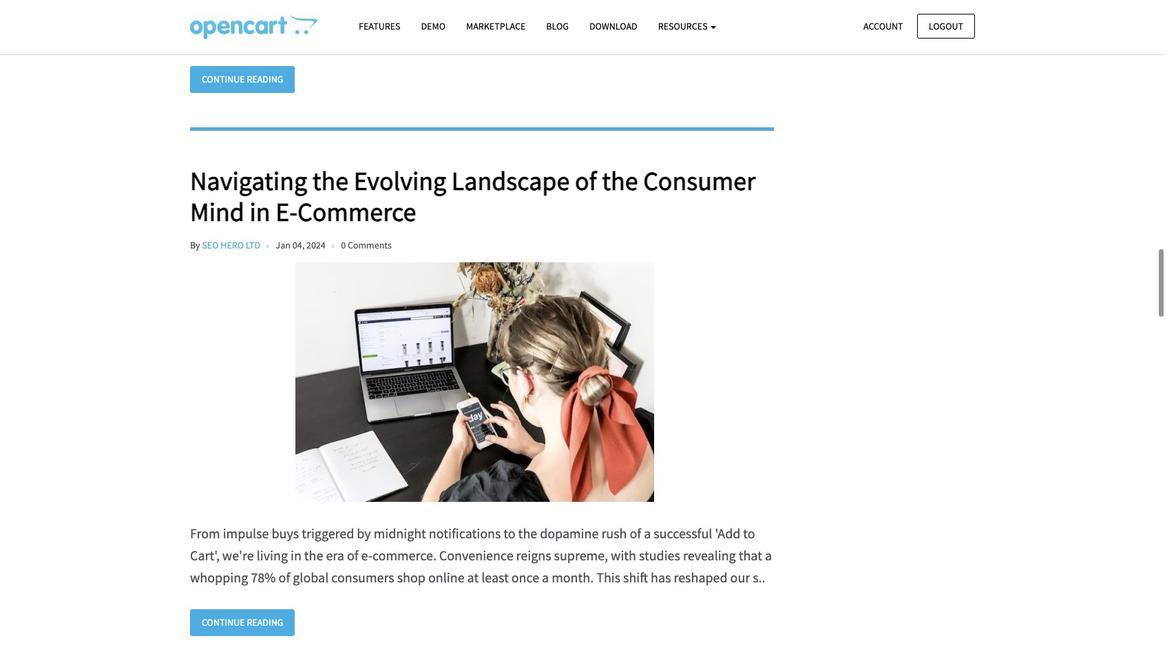 Task type: vqa. For each thing, say whether or not it's contained in the screenshot.
Demo
yes



Task type: locate. For each thing, give the bounding box(es) containing it.
0 vertical spatial continue reading
[[202, 73, 283, 86]]

dopamine
[[540, 525, 599, 543]]

commerce.
[[373, 547, 437, 565]]

download
[[590, 20, 638, 32]]

1 horizontal spatial to
[[744, 525, 756, 543]]

0 vertical spatial reading
[[247, 73, 283, 86]]

1 horizontal spatial in
[[291, 547, 302, 565]]

2 continue from the top
[[202, 617, 245, 629]]

online
[[428, 569, 465, 587]]

of inside navigating the evolving landscape of the consumer mind in e-commerce
[[575, 164, 597, 197]]

jan 04, 2024
[[276, 239, 326, 252]]

a right that
[[765, 547, 772, 565]]

from
[[190, 525, 220, 543]]

to up convenience
[[504, 525, 516, 543]]

a up studies
[[644, 525, 651, 543]]

commerce
[[298, 196, 416, 228]]

1 continue reading link from the top
[[190, 66, 295, 93]]

consumer
[[644, 164, 756, 197]]

the
[[313, 164, 349, 197], [602, 164, 638, 197], [519, 525, 538, 543], [304, 547, 323, 565]]

0 vertical spatial continue reading link
[[190, 66, 295, 93]]

0 vertical spatial in
[[250, 196, 270, 228]]

s..
[[753, 569, 766, 587]]

to
[[504, 525, 516, 543], [744, 525, 756, 543]]

a right the once
[[542, 569, 549, 587]]

blog link
[[536, 14, 579, 39]]

1 reading from the top
[[247, 73, 283, 86]]

2 vertical spatial a
[[542, 569, 549, 587]]

continue reading
[[202, 73, 283, 86], [202, 617, 283, 629]]

2 continue reading from the top
[[202, 617, 283, 629]]

shift
[[624, 569, 648, 587]]

landscape
[[452, 164, 570, 197]]

continue
[[202, 73, 245, 86], [202, 617, 245, 629]]

0 vertical spatial continue
[[202, 73, 245, 86]]

successful
[[654, 525, 713, 543]]

1 continue reading from the top
[[202, 73, 283, 86]]

month.
[[552, 569, 594, 587]]

navigating the evolving landscape of the consumer mind in e-commerce
[[190, 164, 756, 228]]

navigating the evolving landscape of the consumer mind in e-commerce image
[[190, 263, 761, 503]]

at
[[468, 569, 479, 587]]

1 vertical spatial a
[[765, 547, 772, 565]]

0 vertical spatial a
[[644, 525, 651, 543]]

seo
[[202, 239, 219, 252]]

opencart - blog image
[[190, 14, 318, 39]]

1 vertical spatial in
[[291, 547, 302, 565]]

1 vertical spatial continue reading
[[202, 617, 283, 629]]

continue reading link down "opencart - blog" image
[[190, 66, 295, 93]]

continue reading down "opencart - blog" image
[[202, 73, 283, 86]]

era
[[326, 547, 344, 565]]

'add
[[715, 525, 741, 543]]

in left e-
[[250, 196, 270, 228]]

of
[[575, 164, 597, 197], [630, 525, 642, 543], [347, 547, 359, 565], [279, 569, 290, 587]]

reading down "opencart - blog" image
[[247, 73, 283, 86]]

reshaped
[[674, 569, 728, 587]]

download link
[[579, 14, 648, 39]]

living
[[257, 547, 288, 565]]

ltd
[[246, 239, 261, 252]]

has
[[651, 569, 671, 587]]

1 vertical spatial reading
[[247, 617, 283, 629]]

reading
[[247, 73, 283, 86], [247, 617, 283, 629]]

demo
[[421, 20, 446, 32]]

continue reading link down 78%
[[190, 610, 295, 636]]

2 continue reading link from the top
[[190, 610, 295, 636]]

2 reading from the top
[[247, 617, 283, 629]]

comments
[[348, 239, 392, 252]]

resources
[[658, 20, 710, 32]]

0 horizontal spatial to
[[504, 525, 516, 543]]

to right 'add
[[744, 525, 756, 543]]

2 horizontal spatial a
[[765, 547, 772, 565]]

reading for 2nd continue reading link from the bottom of the page
[[247, 73, 283, 86]]

in right the living on the left of page
[[291, 547, 302, 565]]

1 vertical spatial continue reading link
[[190, 610, 295, 636]]

our
[[731, 569, 750, 587]]

continue reading down 78%
[[202, 617, 283, 629]]

logout link
[[918, 13, 976, 39]]

by
[[357, 525, 371, 543]]

in
[[250, 196, 270, 228], [291, 547, 302, 565]]

reading down 78%
[[247, 617, 283, 629]]

mind
[[190, 196, 244, 228]]

0 horizontal spatial a
[[542, 569, 549, 587]]

0 horizontal spatial in
[[250, 196, 270, 228]]

a
[[644, 525, 651, 543], [765, 547, 772, 565], [542, 569, 549, 587]]

seo hero ltd link
[[202, 239, 261, 252]]

buys
[[272, 525, 299, 543]]

consumers
[[332, 569, 395, 587]]

continue reading link
[[190, 66, 295, 93], [190, 610, 295, 636]]

1 continue from the top
[[202, 73, 245, 86]]

continue down "opencart - blog" image
[[202, 73, 245, 86]]

1 vertical spatial continue
[[202, 617, 245, 629]]

marketplace
[[466, 20, 526, 32]]

jan
[[276, 239, 291, 252]]

1 to from the left
[[504, 525, 516, 543]]

by seo hero ltd
[[190, 239, 261, 252]]

impulse
[[223, 525, 269, 543]]

continue down "whopping" at left bottom
[[202, 617, 245, 629]]

we're
[[222, 547, 254, 565]]



Task type: describe. For each thing, give the bounding box(es) containing it.
features
[[359, 20, 401, 32]]

04,
[[293, 239, 305, 252]]

2024
[[307, 239, 326, 252]]

2 to from the left
[[744, 525, 756, 543]]

resources link
[[648, 14, 727, 39]]

navigating the evolving landscape of the consumer mind in e-commerce link
[[190, 164, 774, 228]]

studies
[[639, 547, 681, 565]]

0 comments
[[341, 239, 392, 252]]

from impulse buys triggered by midnight notifications to the dopamine rush of a successful 'add to cart', we're living in the era of e-commerce. convenience reigns supreme, with studies revealing that a whopping 78% of global consumers shop online at least once a month. this shift has reshaped our s..
[[190, 525, 772, 587]]

continue reading for first continue reading link from the bottom
[[202, 617, 283, 629]]

with
[[611, 547, 637, 565]]

triggered
[[302, 525, 354, 543]]

reading for first continue reading link from the bottom
[[247, 617, 283, 629]]

midnight
[[374, 525, 426, 543]]

this
[[597, 569, 621, 587]]

78%
[[251, 569, 276, 587]]

1 horizontal spatial a
[[644, 525, 651, 543]]

reigns
[[516, 547, 552, 565]]

by
[[190, 239, 200, 252]]

that
[[739, 547, 763, 565]]

whopping
[[190, 569, 248, 587]]

navigating
[[190, 164, 307, 197]]

rush
[[602, 525, 627, 543]]

account
[[864, 20, 904, 32]]

in inside from impulse buys triggered by midnight notifications to the dopamine rush of a successful 'add to cart', we're living in the era of e-commerce. convenience reigns supreme, with studies revealing that a whopping 78% of global consumers shop online at least once a month. this shift has reshaped our s..
[[291, 547, 302, 565]]

demo link
[[411, 14, 456, 39]]

e-
[[276, 196, 298, 228]]

continue reading for 2nd continue reading link from the bottom of the page
[[202, 73, 283, 86]]

once
[[512, 569, 540, 587]]

0
[[341, 239, 346, 252]]

marketplace link
[[456, 14, 536, 39]]

shop
[[397, 569, 426, 587]]

global
[[293, 569, 329, 587]]

least
[[482, 569, 509, 587]]

revealing
[[683, 547, 736, 565]]

e-
[[361, 547, 373, 565]]

evolving
[[354, 164, 447, 197]]

convenience
[[439, 547, 514, 565]]

notifications
[[429, 525, 501, 543]]

blog
[[547, 20, 569, 32]]

cart',
[[190, 547, 220, 565]]

features link
[[349, 14, 411, 39]]

supreme,
[[554, 547, 608, 565]]

account link
[[852, 13, 915, 39]]

logout
[[929, 20, 964, 32]]

in inside navigating the evolving landscape of the consumer mind in e-commerce
[[250, 196, 270, 228]]

hero
[[221, 239, 244, 252]]



